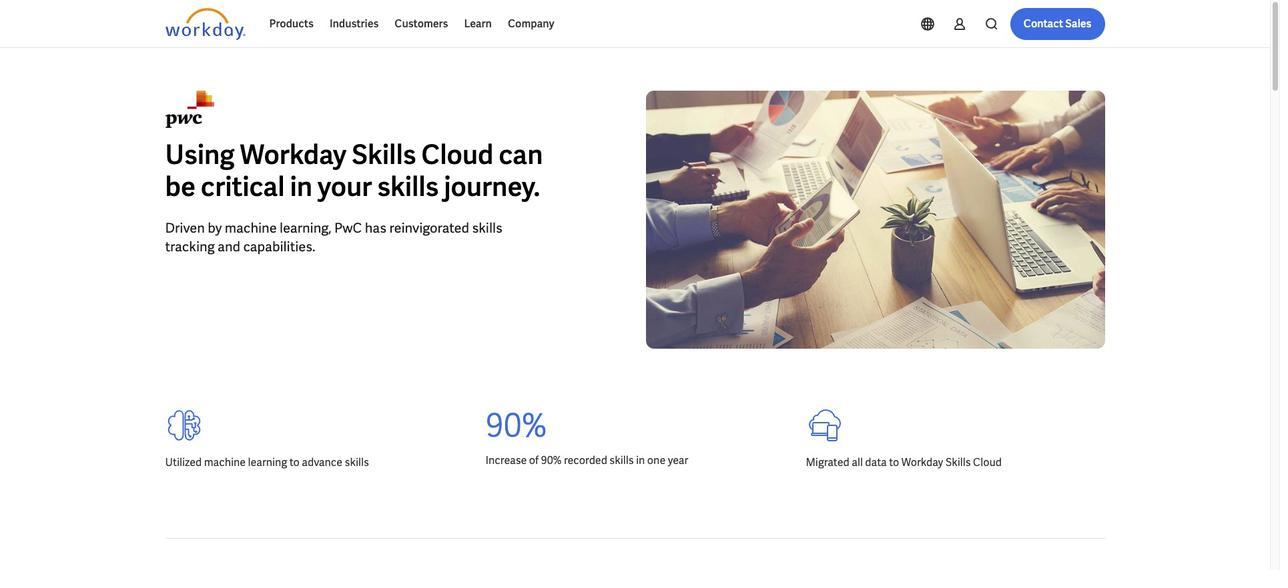 Task type: locate. For each thing, give the bounding box(es) containing it.
1 horizontal spatial cloud
[[973, 456, 1002, 470]]

migrated all data to workday skills cloud
[[806, 456, 1002, 470]]

learning
[[248, 456, 287, 470]]

to right data
[[889, 456, 899, 470]]

industries button
[[322, 8, 387, 40]]

workday
[[240, 137, 346, 172], [902, 456, 943, 470]]

tracking
[[165, 238, 215, 256]]

skills
[[377, 170, 439, 204], [472, 220, 502, 237], [610, 454, 634, 468], [345, 456, 369, 470]]

to right learning
[[289, 456, 300, 470]]

1 horizontal spatial workday
[[902, 456, 943, 470]]

in inside using workday skills cloud can be critical in your skills journey.
[[290, 170, 312, 204]]

products button
[[261, 8, 322, 40]]

pricewaterhousecoopers global licensing services corporation (pwc) image
[[165, 91, 214, 128]]

recorded
[[564, 454, 607, 468]]

year
[[668, 454, 688, 468]]

skills left one
[[610, 454, 634, 468]]

in
[[290, 170, 312, 204], [636, 454, 645, 468]]

to for advance
[[289, 456, 300, 470]]

using workday skills cloud can be critical in your skills journey.
[[165, 137, 543, 204]]

0 horizontal spatial in
[[290, 170, 312, 204]]

in up learning,
[[290, 170, 312, 204]]

skills up reinvigorated
[[377, 170, 439, 204]]

0 vertical spatial in
[[290, 170, 312, 204]]

critical
[[201, 170, 285, 204]]

0 horizontal spatial skills
[[352, 137, 416, 172]]

cloud inside using workday skills cloud can be critical in your skills journey.
[[421, 137, 494, 172]]

1 to from the left
[[289, 456, 300, 470]]

machine right utilized
[[204, 456, 246, 470]]

2 to from the left
[[889, 456, 899, 470]]

0 vertical spatial cloud
[[421, 137, 494, 172]]

machine inside driven by machine learning, pwc has reinvigorated skills tracking and capabilities.
[[225, 220, 277, 237]]

be
[[165, 170, 196, 204]]

skills
[[352, 137, 416, 172], [946, 456, 971, 470]]

data
[[865, 456, 887, 470]]

0 horizontal spatial workday
[[240, 137, 346, 172]]

in left one
[[636, 454, 645, 468]]

learning,
[[280, 220, 332, 237]]

1 horizontal spatial to
[[889, 456, 899, 470]]

driven by machine learning, pwc has reinvigorated skills tracking and capabilities.
[[165, 220, 502, 256]]

1 horizontal spatial in
[[636, 454, 645, 468]]

0 horizontal spatial cloud
[[421, 137, 494, 172]]

can
[[499, 137, 543, 172]]

1 vertical spatial skills
[[946, 456, 971, 470]]

skills down "journey."
[[472, 220, 502, 237]]

machine up and
[[225, 220, 277, 237]]

contact
[[1024, 17, 1063, 31]]

90% right of
[[541, 454, 562, 468]]

skills inside using workday skills cloud can be critical in your skills journey.
[[377, 170, 439, 204]]

of
[[529, 454, 539, 468]]

1 vertical spatial cloud
[[973, 456, 1002, 470]]

skills inside driven by machine learning, pwc has reinvigorated skills tracking and capabilities.
[[472, 220, 502, 237]]

0 vertical spatial skills
[[352, 137, 416, 172]]

1 horizontal spatial skills
[[946, 456, 971, 470]]

go to the homepage image
[[165, 8, 245, 40]]

cloud
[[421, 137, 494, 172], [973, 456, 1002, 470]]

to for workday
[[889, 456, 899, 470]]

0 vertical spatial machine
[[225, 220, 277, 237]]

utilized
[[165, 456, 202, 470]]

your
[[318, 170, 372, 204]]

learn
[[464, 17, 492, 31]]

by
[[208, 220, 222, 237]]

machine
[[225, 220, 277, 237], [204, 456, 246, 470]]

1 vertical spatial in
[[636, 454, 645, 468]]

0 horizontal spatial to
[[289, 456, 300, 470]]

90% up increase
[[486, 405, 547, 447]]

to
[[289, 456, 300, 470], [889, 456, 899, 470]]

0 vertical spatial workday
[[240, 137, 346, 172]]

increase
[[486, 454, 527, 468]]

90%
[[486, 405, 547, 447], [541, 454, 562, 468]]



Task type: describe. For each thing, give the bounding box(es) containing it.
increase of 90% recorded skills in one year
[[486, 454, 688, 468]]

journey.
[[444, 170, 540, 204]]

using
[[165, 137, 235, 172]]

utilized machine learning to advance skills
[[165, 456, 369, 470]]

products
[[269, 17, 314, 31]]

customers
[[395, 17, 448, 31]]

sales
[[1065, 17, 1092, 31]]

driven
[[165, 220, 205, 237]]

one
[[647, 454, 666, 468]]

company
[[508, 17, 554, 31]]

learn button
[[456, 8, 500, 40]]

capabilities.
[[243, 238, 315, 256]]

skills inside using workday skills cloud can be critical in your skills journey.
[[352, 137, 416, 172]]

advance
[[302, 456, 342, 470]]

industries
[[330, 17, 379, 31]]

pwc
[[334, 220, 362, 237]]

contact sales link
[[1010, 8, 1105, 40]]

1 vertical spatial machine
[[204, 456, 246, 470]]

all
[[852, 456, 863, 470]]

customers button
[[387, 8, 456, 40]]

contact sales
[[1024, 17, 1092, 31]]

0 vertical spatial 90%
[[486, 405, 547, 447]]

and
[[218, 238, 240, 256]]

company button
[[500, 8, 562, 40]]

1 vertical spatial 90%
[[541, 454, 562, 468]]

has
[[365, 220, 387, 237]]

1 vertical spatial workday
[[902, 456, 943, 470]]

workday inside using workday skills cloud can be critical in your skills journey.
[[240, 137, 346, 172]]

reinvigorated
[[389, 220, 469, 237]]

migrated
[[806, 456, 850, 470]]

skills right "advance"
[[345, 456, 369, 470]]



Task type: vqa. For each thing, say whether or not it's contained in the screenshot.
Increase
yes



